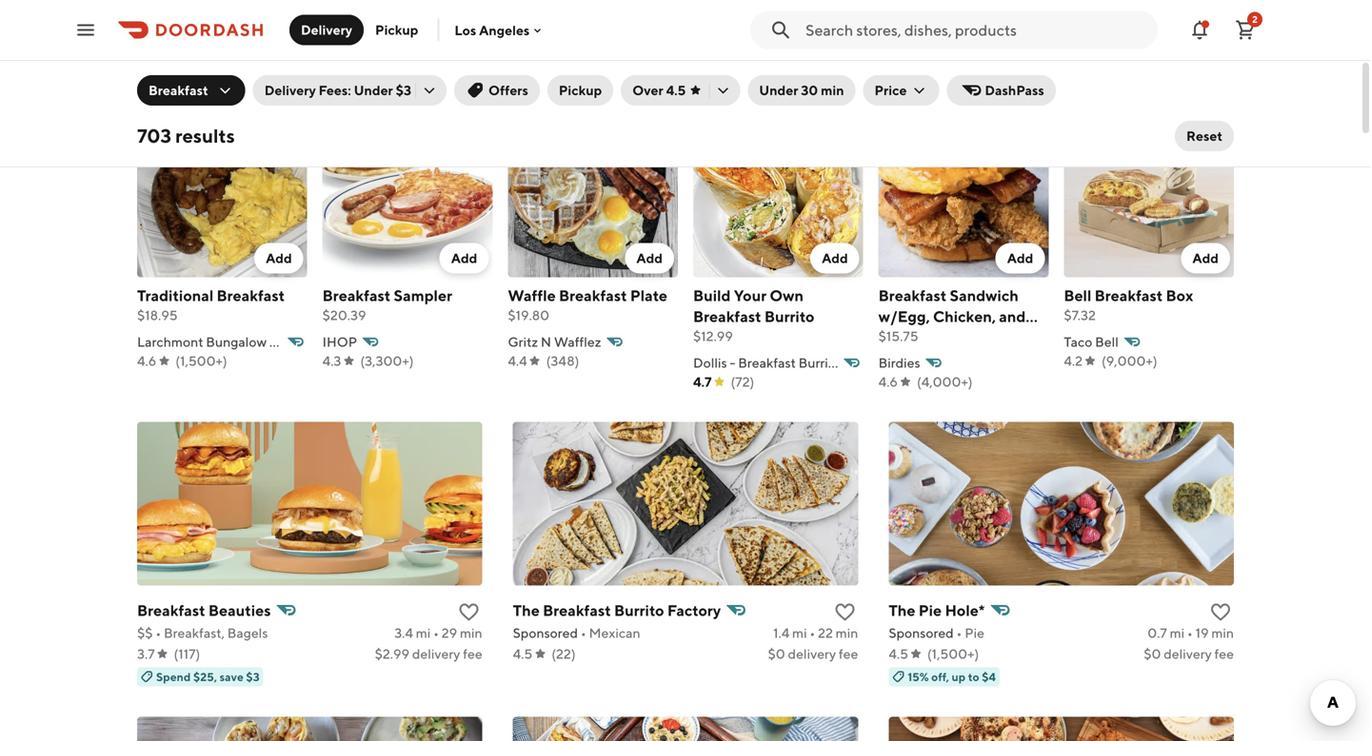 Task type: vqa. For each thing, say whether or not it's contained in the screenshot.


Task type: describe. For each thing, give the bounding box(es) containing it.
under 30 min button
[[748, 75, 856, 106]]

w/egg,
[[879, 308, 930, 326]]

taco
[[1064, 334, 1093, 350]]

(348)
[[546, 353, 579, 369]]

traditional
[[137, 287, 214, 305]]

1.4
[[773, 626, 790, 642]]

add button for traditional breakfast
[[254, 243, 303, 274]]

plate
[[630, 287, 668, 305]]

4.5 for the pie hole*
[[889, 647, 908, 662]]

4.6 for breakfast sandwich w/egg, chicken, and bacon
[[879, 374, 898, 390]]

2 button
[[1227, 11, 1265, 49]]

2 vertical spatial burrito
[[614, 602, 664, 620]]

dollis
[[693, 355, 727, 371]]

1 items, open order cart image
[[1234, 19, 1257, 41]]

larchmont bungalow cafe
[[137, 334, 299, 350]]

add button for breakfast sampler
[[440, 243, 489, 274]]

703 results
[[137, 125, 235, 147]]

ordered
[[195, 63, 285, 90]]

sampler
[[394, 287, 452, 305]]

add for bell breakfast box
[[1193, 251, 1219, 266]]

29
[[442, 626, 457, 642]]

4.5 inside over 4.5 "button"
[[666, 82, 686, 98]]

(1,500+) for 4.5
[[927, 647, 979, 662]]

add for traditional breakfast
[[266, 251, 292, 266]]

fees:
[[319, 82, 351, 98]]

ihop
[[323, 334, 357, 350]]

add button for bell breakfast box
[[1181, 243, 1230, 274]]

4.3
[[323, 353, 341, 369]]

0.7
[[1148, 626, 1167, 642]]

angeles
[[479, 22, 530, 38]]

n
[[541, 334, 551, 350]]

$$ • breakfast, bagels
[[137, 626, 268, 642]]

$​0 delivery fee for the breakfast burrito factory
[[768, 647, 858, 662]]

waffle
[[508, 287, 556, 305]]

$18.95
[[137, 308, 178, 323]]

build your own breakfast burrito $12.99
[[693, 287, 815, 344]]

(117)
[[174, 647, 200, 662]]

1 under from the left
[[354, 82, 393, 98]]

over 4.5 button
[[621, 75, 740, 106]]

(9,000+)
[[1102, 353, 1158, 369]]

$2.99
[[375, 647, 410, 662]]

add for breakfast sandwich w/egg, chicken, and bacon
[[1007, 251, 1034, 266]]

breakfast up the (72)
[[738, 355, 796, 371]]

0 vertical spatial pickup button
[[364, 15, 430, 45]]

breakfast up sponsored • mexican
[[543, 602, 611, 620]]

breakfast inside traditional breakfast $18.95
[[217, 287, 285, 305]]

delivery for burrito
[[788, 647, 836, 662]]

3.4 mi • 29 min
[[394, 626, 483, 642]]

30
[[801, 82, 818, 98]]

save
[[220, 671, 244, 684]]

your
[[734, 287, 767, 305]]

add for waffle breakfast plate
[[637, 251, 663, 266]]

3.4
[[394, 626, 413, 642]]

own
[[770, 287, 804, 305]]

15% for 15% off, up to $5
[[908, 0, 929, 13]]

(22)
[[552, 647, 576, 662]]

under 30 min
[[759, 82, 844, 98]]

1 delivery from the left
[[412, 647, 460, 662]]

off, for 15% off, up to $4
[[931, 671, 949, 684]]

add for breakfast sampler
[[451, 251, 477, 266]]

breakfast inside build your own breakfast burrito $12.99
[[693, 308, 761, 326]]

$3 for spend $25, save $3
[[246, 671, 260, 684]]

15% off, up to $4
[[908, 671, 996, 684]]

1 horizontal spatial bell
[[1095, 334, 1119, 350]]

$5
[[982, 0, 996, 13]]

bungalow
[[206, 334, 267, 350]]

breakfast inside button
[[149, 82, 208, 98]]

notification bell image
[[1188, 19, 1211, 41]]

over 4.5
[[633, 82, 686, 98]]

add button for breakfast sandwich w/egg, chicken, and bacon
[[996, 243, 1045, 274]]

$4
[[982, 671, 996, 684]]

4.6 for traditional breakfast
[[137, 353, 156, 369]]

min for the breakfast burrito factory
[[836, 626, 858, 642]]

$$
[[137, 626, 153, 642]]

reset button
[[1175, 121, 1234, 151]]

$15.75
[[879, 329, 919, 344]]

los angeles
[[455, 22, 530, 38]]

4.4
[[508, 353, 527, 369]]

taco bell
[[1064, 334, 1119, 350]]

$​0 delivery fee for the pie hole*
[[1144, 647, 1234, 662]]

delivery fees: under $3
[[264, 82, 411, 98]]

1 • from the left
[[156, 626, 161, 642]]

fee for hole*
[[1215, 647, 1234, 662]]

breakfast button
[[137, 75, 245, 106]]

los angeles button
[[455, 22, 545, 38]]

the for the breakfast burrito factory
[[513, 602, 540, 620]]

0.7 mi • 19 min
[[1148, 626, 1234, 642]]

sponsored • mexican
[[513, 626, 641, 642]]

bell breakfast box $7.32
[[1064, 287, 1193, 323]]

703
[[137, 125, 171, 147]]

breakfast up breakfast,
[[137, 602, 205, 620]]

gritz n wafflez
[[508, 334, 601, 350]]

price button
[[863, 75, 939, 106]]

$20.39
[[323, 308, 366, 323]]

5 • from the left
[[957, 626, 962, 642]]

click to add this store to your saved list image for breakfast beauties
[[458, 602, 481, 624]]

gritz
[[508, 334, 538, 350]]

add button for build your own breakfast burrito
[[810, 243, 860, 274]]

dishes
[[290, 63, 360, 90]]

2
[[1252, 14, 1258, 25]]

22
[[818, 626, 833, 642]]

4.5 for the breakfast burrito factory
[[513, 647, 533, 662]]

dashpass
[[985, 82, 1044, 98]]

waffle breakfast plate $19.80
[[508, 287, 668, 323]]

breakfast beauties
[[137, 602, 271, 620]]

fee for burrito
[[839, 647, 858, 662]]

delivery for delivery fees: under $3
[[264, 82, 316, 98]]

$2.99 delivery fee
[[375, 647, 482, 662]]

to for $5
[[968, 0, 980, 13]]

bell inside the bell breakfast box $7.32
[[1064, 287, 1092, 305]]

the breakfast burrito factory
[[513, 602, 721, 620]]

$19.80
[[508, 308, 550, 323]]



Task type: locate. For each thing, give the bounding box(es) containing it.
off, up store search: begin typing to search for stores available on doordash text box
[[931, 0, 949, 13]]

1 vertical spatial delivery
[[264, 82, 316, 98]]

pie up sponsored • pie
[[919, 602, 942, 620]]

breakfast inside the bell breakfast box $7.32
[[1095, 287, 1163, 305]]

spend $25, save $3
[[156, 671, 260, 684]]

min right 22
[[836, 626, 858, 642]]

add button
[[254, 243, 303, 274], [440, 243, 489, 274], [625, 243, 674, 274], [810, 243, 860, 274], [996, 243, 1045, 274], [1181, 243, 1230, 274]]

breakfast up $20.39
[[323, 287, 391, 305]]

the pie hole*
[[889, 602, 985, 620]]

reset
[[1187, 128, 1223, 144]]

1 to from the top
[[968, 0, 980, 13]]

larchmont
[[137, 334, 203, 350]]

$​0 delivery fee down 0.7 mi • 19 min
[[1144, 647, 1234, 662]]

chicken,
[[933, 308, 996, 326]]

2 $​0 delivery fee from the left
[[1144, 647, 1234, 662]]

min for breakfast beauties
[[460, 626, 483, 642]]

breakfast inside waffle breakfast plate $19.80
[[559, 287, 627, 305]]

most ordered dishes
[[137, 63, 360, 90]]

mi for burrito
[[792, 626, 807, 642]]

min right 30
[[821, 82, 844, 98]]

4 add from the left
[[822, 251, 848, 266]]

pickup button left los
[[364, 15, 430, 45]]

pickup for the rightmost pickup button
[[559, 82, 602, 98]]

Store search: begin typing to search for stores available on DoorDash text field
[[806, 20, 1147, 40]]

• left "29"
[[433, 626, 439, 642]]

$​0 down 0.7
[[1144, 647, 1161, 662]]

1 $​0 from the left
[[768, 647, 785, 662]]

• down hole*
[[957, 626, 962, 642]]

click to add this store to your saved list image
[[1209, 602, 1232, 624]]

0 vertical spatial (1,500+)
[[176, 353, 227, 369]]

4.5 left the (22)
[[513, 647, 533, 662]]

dollis - breakfast burrito & burger
[[693, 355, 896, 371]]

1 horizontal spatial click to add this store to your saved list image
[[834, 602, 856, 624]]

0 vertical spatial off,
[[931, 0, 949, 13]]

2 up from the top
[[952, 671, 966, 684]]

delivery inside button
[[301, 22, 352, 38]]

2 add button from the left
[[440, 243, 489, 274]]

0 vertical spatial pie
[[919, 602, 942, 620]]

delivery button
[[289, 15, 364, 45]]

1 horizontal spatial pickup
[[559, 82, 602, 98]]

4 • from the left
[[810, 626, 815, 642]]

breakfast up the $12.99
[[693, 308, 761, 326]]

0 vertical spatial delivery
[[301, 22, 352, 38]]

pickup left los
[[375, 22, 418, 38]]

click to add this store to your saved list image up the 3.4 mi • 29 min
[[458, 602, 481, 624]]

$12.99
[[693, 329, 733, 344]]

pickup button
[[364, 15, 430, 45], [547, 75, 613, 106]]

mi right 0.7
[[1170, 626, 1185, 642]]

1 $​0 delivery fee from the left
[[768, 647, 858, 662]]

3 fee from the left
[[1215, 647, 1234, 662]]

$3
[[396, 82, 411, 98], [246, 671, 260, 684]]

0 horizontal spatial under
[[354, 82, 393, 98]]

1 add from the left
[[266, 251, 292, 266]]

up up store search: begin typing to search for stores available on doordash text box
[[952, 0, 966, 13]]

$3 right fees:
[[396, 82, 411, 98]]

2 sponsored from the left
[[889, 626, 954, 642]]

2 mi from the left
[[792, 626, 807, 642]]

click to add this store to your saved list image
[[458, 602, 481, 624], [834, 602, 856, 624]]

0 vertical spatial bell
[[1064, 287, 1092, 305]]

(1,500+) down larchmont bungalow cafe
[[176, 353, 227, 369]]

15% down sponsored • pie
[[908, 671, 929, 684]]

1 off, from the top
[[931, 0, 949, 13]]

1 horizontal spatial pickup button
[[547, 75, 613, 106]]

offers button
[[454, 75, 540, 106]]

click to add this store to your saved list image for the breakfast burrito factory
[[834, 602, 856, 624]]

4.5 right over
[[666, 82, 686, 98]]

$​0 for the breakfast burrito factory
[[768, 647, 785, 662]]

fee down 0.7 mi • 19 min
[[1215, 647, 1234, 662]]

breakfast up 703 results
[[149, 82, 208, 98]]

sponsored for breakfast
[[513, 626, 578, 642]]

1 fee from the left
[[463, 647, 482, 662]]

1 horizontal spatial $​0 delivery fee
[[1144, 647, 1234, 662]]

1 horizontal spatial sponsored
[[889, 626, 954, 642]]

mi for hole*
[[1170, 626, 1185, 642]]

1 vertical spatial bell
[[1095, 334, 1119, 350]]

6 add from the left
[[1193, 251, 1219, 266]]

15% up store search: begin typing to search for stores available on doordash text box
[[908, 0, 929, 13]]

4.6
[[137, 353, 156, 369], [879, 374, 898, 390]]

1 vertical spatial off,
[[931, 671, 949, 684]]

15% off, up to $5 link
[[889, 0, 1234, 16]]

delivery for hole*
[[1164, 647, 1212, 662]]

0 horizontal spatial pickup
[[375, 22, 418, 38]]

3 add button from the left
[[625, 243, 674, 274]]

0 horizontal spatial the
[[513, 602, 540, 620]]

1 the from the left
[[513, 602, 540, 620]]

0 horizontal spatial delivery
[[412, 647, 460, 662]]

0 horizontal spatial sponsored
[[513, 626, 578, 642]]

$7.32
[[1064, 308, 1096, 323]]

over
[[633, 82, 663, 98]]

breakfast up w/egg,
[[879, 287, 947, 305]]

results
[[175, 125, 235, 147]]

bell right the taco
[[1095, 334, 1119, 350]]

1 sponsored from the left
[[513, 626, 578, 642]]

min for the pie hole*
[[1212, 626, 1234, 642]]

0 horizontal spatial pickup button
[[364, 15, 430, 45]]

sandwich
[[950, 287, 1019, 305]]

• right $$
[[156, 626, 161, 642]]

burger
[[855, 355, 896, 371]]

to for $4
[[968, 671, 980, 684]]

1 vertical spatial 4.6
[[879, 374, 898, 390]]

4.6 down birdies
[[879, 374, 898, 390]]

min inside button
[[821, 82, 844, 98]]

off, inside 15% off, up to $5 link
[[931, 0, 949, 13]]

3.7
[[137, 647, 155, 662]]

2 15% from the top
[[908, 671, 929, 684]]

off, for 15% off, up to $5
[[931, 0, 949, 13]]

1 vertical spatial pie
[[965, 626, 985, 642]]

6 • from the left
[[1187, 626, 1193, 642]]

pickup left over
[[559, 82, 602, 98]]

off,
[[931, 0, 949, 13], [931, 671, 949, 684]]

mi right 3.4
[[416, 626, 431, 642]]

hole*
[[945, 602, 985, 620]]

min
[[821, 82, 844, 98], [460, 626, 483, 642], [836, 626, 858, 642], [1212, 626, 1234, 642]]

3 • from the left
[[581, 626, 586, 642]]

and
[[999, 308, 1026, 326]]

add button for waffle breakfast plate
[[625, 243, 674, 274]]

• left 19 at the right bottom
[[1187, 626, 1193, 642]]

2 • from the left
[[433, 626, 439, 642]]

$​0 for the pie hole*
[[1144, 647, 1161, 662]]

mexican
[[589, 626, 641, 642]]

4.5
[[666, 82, 686, 98], [513, 647, 533, 662], [889, 647, 908, 662]]

5 add button from the left
[[996, 243, 1045, 274]]

breakfast up wafflez on the top of page
[[559, 287, 627, 305]]

1 horizontal spatial 4.5
[[666, 82, 686, 98]]

$​0 delivery fee down 1.4 mi • 22 min
[[768, 647, 858, 662]]

box
[[1166, 287, 1193, 305]]

0 horizontal spatial bell
[[1064, 287, 1092, 305]]

0 vertical spatial up
[[952, 0, 966, 13]]

up
[[952, 0, 966, 13], [952, 671, 966, 684]]

pickup for topmost pickup button
[[375, 22, 418, 38]]

up left the $4
[[952, 671, 966, 684]]

1 horizontal spatial delivery
[[788, 647, 836, 662]]

4 add button from the left
[[810, 243, 860, 274]]

2 add from the left
[[451, 251, 477, 266]]

0 horizontal spatial 4.5
[[513, 647, 533, 662]]

bagels
[[227, 626, 268, 642]]

under left 30
[[759, 82, 798, 98]]

bell up $7.32
[[1064, 287, 1092, 305]]

•
[[156, 626, 161, 642], [433, 626, 439, 642], [581, 626, 586, 642], [810, 626, 815, 642], [957, 626, 962, 642], [1187, 626, 1193, 642]]

1 horizontal spatial the
[[889, 602, 916, 620]]

1 horizontal spatial $​0
[[1144, 647, 1161, 662]]

sponsored for pie
[[889, 626, 954, 642]]

sponsored up the (22)
[[513, 626, 578, 642]]

$3 right save
[[246, 671, 260, 684]]

2 under from the left
[[759, 82, 798, 98]]

(1,500+) up 15% off, up to $4
[[927, 647, 979, 662]]

1 horizontal spatial pie
[[965, 626, 985, 642]]

breakfast inside breakfast sandwich w/egg, chicken, and bacon
[[879, 287, 947, 305]]

to left the $4
[[968, 671, 980, 684]]

to
[[968, 0, 980, 13], [968, 671, 980, 684]]

(4,000+)
[[917, 374, 973, 390]]

sponsored down the pie hole*
[[889, 626, 954, 642]]

3 delivery from the left
[[1164, 647, 1212, 662]]

-
[[730, 355, 736, 371]]

offers
[[489, 82, 528, 98]]

under inside button
[[759, 82, 798, 98]]

the up sponsored • pie
[[889, 602, 916, 620]]

15% for 15% off, up to $4
[[908, 671, 929, 684]]

2 horizontal spatial 4.5
[[889, 647, 908, 662]]

bacon
[[879, 329, 923, 347]]

0 horizontal spatial pie
[[919, 602, 942, 620]]

1 horizontal spatial under
[[759, 82, 798, 98]]

2 horizontal spatial mi
[[1170, 626, 1185, 642]]

1 add button from the left
[[254, 243, 303, 274]]

delivery down the 3.4 mi • 29 min
[[412, 647, 460, 662]]

4.6 down larchmont
[[137, 353, 156, 369]]

2 horizontal spatial fee
[[1215, 647, 1234, 662]]

burrito down own
[[765, 308, 815, 326]]

0 vertical spatial 15%
[[908, 0, 929, 13]]

1 horizontal spatial (1,500+)
[[927, 647, 979, 662]]

delivery
[[301, 22, 352, 38], [264, 82, 316, 98]]

mi
[[416, 626, 431, 642], [792, 626, 807, 642], [1170, 626, 1185, 642]]

bell
[[1064, 287, 1092, 305], [1095, 334, 1119, 350]]

0 horizontal spatial $​0
[[768, 647, 785, 662]]

the for the pie hole*
[[889, 602, 916, 620]]

burrito left &
[[799, 355, 841, 371]]

0 vertical spatial pickup
[[375, 22, 418, 38]]

2 delivery from the left
[[788, 647, 836, 662]]

0 vertical spatial burrito
[[765, 308, 815, 326]]

1 mi from the left
[[416, 626, 431, 642]]

fee down the 3.4 mi • 29 min
[[463, 647, 482, 662]]

the up sponsored • mexican
[[513, 602, 540, 620]]

delivery
[[412, 647, 460, 662], [788, 647, 836, 662], [1164, 647, 1212, 662]]

birdies
[[879, 355, 921, 371]]

breakfast inside breakfast sampler $20.39
[[323, 287, 391, 305]]

up for $5
[[952, 0, 966, 13]]

breakfast left box
[[1095, 287, 1163, 305]]

2 off, from the top
[[931, 671, 949, 684]]

• left 22
[[810, 626, 815, 642]]

add for build your own breakfast burrito
[[822, 251, 848, 266]]

cafe
[[269, 334, 299, 350]]

$​0 down the 1.4
[[768, 647, 785, 662]]

1 vertical spatial up
[[952, 671, 966, 684]]

delivery for delivery
[[301, 22, 352, 38]]

to left $5
[[968, 0, 980, 13]]

1 15% from the top
[[908, 0, 929, 13]]

delivery down 0.7 mi • 19 min
[[1164, 647, 1212, 662]]

• left mexican
[[581, 626, 586, 642]]

build
[[693, 287, 731, 305]]

1 vertical spatial burrito
[[799, 355, 841, 371]]

min right "29"
[[460, 626, 483, 642]]

4.5 down sponsored • pie
[[889, 647, 908, 662]]

spend
[[156, 671, 191, 684]]

up for $4
[[952, 671, 966, 684]]

the
[[513, 602, 540, 620], [889, 602, 916, 620]]

$25,
[[193, 671, 217, 684]]

0 vertical spatial $3
[[396, 82, 411, 98]]

factory
[[667, 602, 721, 620]]

fee
[[463, 647, 482, 662], [839, 647, 858, 662], [1215, 647, 1234, 662]]

1 vertical spatial pickup
[[559, 82, 602, 98]]

most
[[137, 63, 191, 90]]

0 vertical spatial 4.6
[[137, 353, 156, 369]]

fee down 1.4 mi • 22 min
[[839, 647, 858, 662]]

1 up from the top
[[952, 0, 966, 13]]

traditional breakfast $18.95
[[137, 287, 285, 323]]

burrito
[[765, 308, 815, 326], [799, 355, 841, 371], [614, 602, 664, 620]]

0 horizontal spatial mi
[[416, 626, 431, 642]]

click to add this store to your saved list image up 1.4 mi • 22 min
[[834, 602, 856, 624]]

min right 19 at the right bottom
[[1212, 626, 1234, 642]]

0 horizontal spatial (1,500+)
[[176, 353, 227, 369]]

mi right the 1.4
[[792, 626, 807, 642]]

2 to from the top
[[968, 671, 980, 684]]

2 $​0 from the left
[[1144, 647, 1161, 662]]

1 vertical spatial (1,500+)
[[927, 647, 979, 662]]

delivery down 1.4 mi • 22 min
[[788, 647, 836, 662]]

3 mi from the left
[[1170, 626, 1185, 642]]

15%
[[908, 0, 929, 13], [908, 671, 929, 684]]

0 horizontal spatial fee
[[463, 647, 482, 662]]

2 horizontal spatial delivery
[[1164, 647, 1212, 662]]

3 add from the left
[[637, 251, 663, 266]]

1 horizontal spatial 4.6
[[879, 374, 898, 390]]

2 fee from the left
[[839, 647, 858, 662]]

los
[[455, 22, 476, 38]]

delivery up dishes
[[301, 22, 352, 38]]

$​0
[[768, 647, 785, 662], [1144, 647, 1161, 662]]

1 horizontal spatial $3
[[396, 82, 411, 98]]

pickup button left over
[[547, 75, 613, 106]]

1 horizontal spatial fee
[[839, 647, 858, 662]]

4.2
[[1064, 353, 1083, 369]]

0 horizontal spatial $3
[[246, 671, 260, 684]]

1 vertical spatial $3
[[246, 671, 260, 684]]

(3,300+)
[[360, 353, 414, 369]]

4.7
[[693, 374, 712, 390]]

5 add from the left
[[1007, 251, 1034, 266]]

1 vertical spatial to
[[968, 671, 980, 684]]

beauties
[[208, 602, 271, 620]]

burrito inside build your own breakfast burrito $12.99
[[765, 308, 815, 326]]

(72)
[[731, 374, 755, 390]]

breakfast up bungalow
[[217, 287, 285, 305]]

burrito up mexican
[[614, 602, 664, 620]]

sponsored • pie
[[889, 626, 985, 642]]

open menu image
[[74, 19, 97, 41]]

2 click to add this store to your saved list image from the left
[[834, 602, 856, 624]]

wafflez
[[554, 334, 601, 350]]

0 horizontal spatial 4.6
[[137, 353, 156, 369]]

$​0 delivery fee
[[768, 647, 858, 662], [1144, 647, 1234, 662]]

(1,500+) for 4.6
[[176, 353, 227, 369]]

1 click to add this store to your saved list image from the left
[[458, 602, 481, 624]]

6 add button from the left
[[1181, 243, 1230, 274]]

off, down sponsored • pie
[[931, 671, 949, 684]]

0 horizontal spatial click to add this store to your saved list image
[[458, 602, 481, 624]]

1 vertical spatial pickup button
[[547, 75, 613, 106]]

$3 for delivery fees: under $3
[[396, 82, 411, 98]]

0 horizontal spatial $​0 delivery fee
[[768, 647, 858, 662]]

under right fees:
[[354, 82, 393, 98]]

0 vertical spatial to
[[968, 0, 980, 13]]

add
[[266, 251, 292, 266], [451, 251, 477, 266], [637, 251, 663, 266], [822, 251, 848, 266], [1007, 251, 1034, 266], [1193, 251, 1219, 266]]

1 horizontal spatial mi
[[792, 626, 807, 642]]

pie down hole*
[[965, 626, 985, 642]]

&
[[843, 355, 852, 371]]

1.4 mi • 22 min
[[773, 626, 858, 642]]

price
[[875, 82, 907, 98]]

1 vertical spatial 15%
[[908, 671, 929, 684]]

pie
[[919, 602, 942, 620], [965, 626, 985, 642]]

delivery left fees:
[[264, 82, 316, 98]]

2 the from the left
[[889, 602, 916, 620]]



